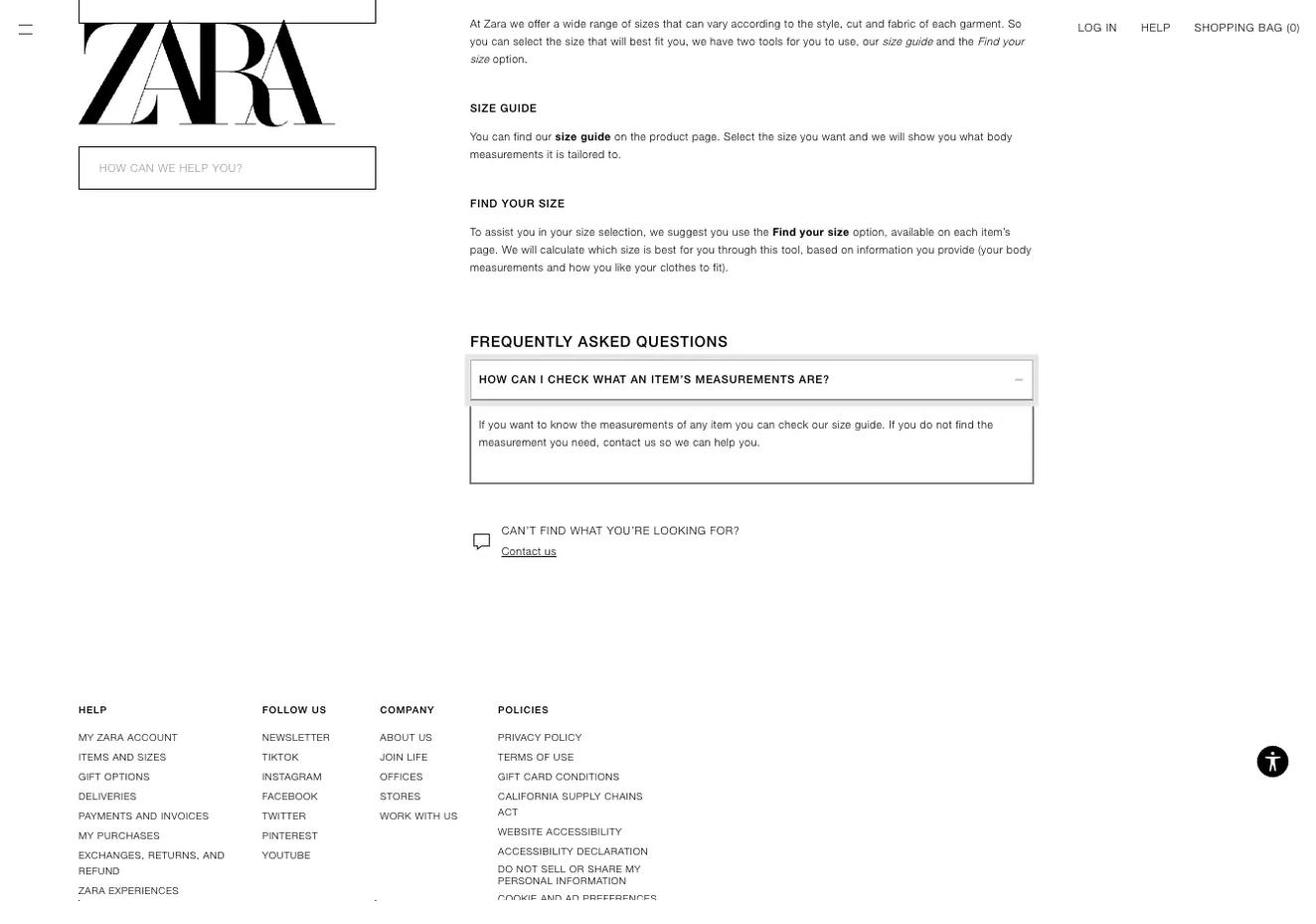Task type: describe. For each thing, give the bounding box(es) containing it.
facebook link
[[264, 795, 320, 807]]

if you want to know the measurements of any item you can check our size guide. if you do not find the measurement you need, contact us so we can help you.
[[482, 421, 1003, 451]]

size inside if you want to know the measurements of any item you can check our size guide. if you do not find the measurement you need, contact us so we can help you.
[[837, 421, 857, 433]]

1 vertical spatial our
[[539, 131, 555, 144]]

us inside can't find what you're looking for? contact us
[[548, 548, 560, 561]]

item
[[716, 421, 737, 433]]

clothes
[[664, 263, 701, 275]]

you down available
[[922, 245, 941, 257]]

on inside on the product page. select the size you want and we will show you what body measurements it is tailored to.
[[619, 131, 631, 144]]

1 my from the top
[[79, 736, 95, 748]]

share
[[592, 868, 626, 880]]

will inside 'option, available on each item's page. we will calculate which size is best for you through this tool, based on information you provide (your body measurements and how you like your clothes to fit).'
[[525, 245, 540, 257]]

page. inside 'option, available on each item's page. we will calculate which size is best for you through this tool, based on information you provide (your body measurements and how you like your clothes to fit).'
[[473, 245, 502, 257]]

guide.
[[860, 421, 891, 433]]

tailored
[[572, 149, 609, 161]]

you right select
[[806, 131, 824, 144]]

you're
[[611, 528, 654, 540]]

available
[[897, 227, 941, 240]]

invoices
[[162, 815, 210, 827]]

1 if from the left
[[482, 421, 488, 433]]

pinterest
[[264, 835, 320, 846]]

best inside 'option, available on each item's page. we will calculate which size is best for you through this tool, based on information you provide (your body measurements and how you like your clothes to fit).'
[[659, 245, 681, 257]]

privacy policy link
[[501, 736, 586, 748]]

1 horizontal spatial that
[[667, 18, 687, 30]]

you
[[473, 131, 492, 144]]

find inside find your size
[[984, 35, 1006, 48]]

information
[[863, 245, 919, 257]]

)
[[1305, 21, 1309, 34]]

bag
[[1267, 21, 1291, 34]]

will inside at zara we offer a wide range of sizes that can vary according to the style, cut and fabric of each garment. so you can select the size that will best fit you, we have two tools for you to use, our
[[615, 35, 630, 48]]

size inside at zara we offer a wide range of sizes that can vary according to the style, cut and fabric of each garment. so you can select the size that will best fit you, we have two tools for you to use, our
[[569, 35, 588, 48]]

to
[[473, 227, 485, 240]]

offices link
[[383, 775, 426, 787]]

what inside can't find what you're looking for? contact us
[[574, 528, 607, 540]]

0 vertical spatial zara
[[98, 736, 125, 748]]

my zara account items and sizes gift options deliveries payments and invoices my purchases exchanges, returns, and refund zara experiences
[[79, 736, 226, 902]]

account
[[128, 736, 179, 748]]

facebook
[[264, 795, 320, 807]]

0 vertical spatial guide
[[911, 35, 939, 48]]

want inside on the product page. select the size you want and we will show you what body measurements it is tailored to.
[[827, 131, 852, 144]]

are?
[[804, 375, 835, 388]]

vary
[[712, 18, 733, 30]]

to down the style,
[[830, 35, 840, 48]]

follow us
[[264, 708, 329, 720]]

find
[[473, 199, 501, 211]]

and inside on the product page. select the size you want and we will show you what body measurements it is tailored to.
[[855, 131, 874, 144]]

questions
[[640, 334, 733, 352]]

conditions
[[559, 775, 624, 787]]

declaration
[[581, 850, 653, 862]]

for inside 'option, available on each item's page. we will calculate which size is best for you through this tool, based on information you provide (your body measurements and how you like your clothes to fit).'
[[685, 245, 698, 257]]

your
[[505, 199, 538, 211]]

0 vertical spatial accessibility
[[550, 831, 626, 843]]

the down garment.
[[965, 35, 981, 48]]

style,
[[822, 18, 849, 30]]

guide
[[503, 103, 541, 115]]

card
[[527, 775, 556, 787]]

according
[[736, 18, 786, 30]]

asked
[[582, 334, 636, 352]]

check
[[784, 421, 814, 433]]

how can i check what an item's measurements are?
[[482, 375, 835, 388]]

the right select
[[763, 131, 779, 144]]

log
[[1085, 21, 1109, 34]]

shopping bag ( 0 )
[[1202, 21, 1309, 34]]

the right not
[[984, 421, 1000, 433]]

at zara we offer a wide range of sizes that can vary according to the style, cut and fabric of each garment. so you can select the size that will best fit you, we have two tools for you to use, our
[[473, 18, 1032, 48]]

we right "you,"
[[697, 35, 711, 48]]

gift options link
[[79, 775, 151, 787]]

log in
[[1085, 21, 1125, 34]]

option.
[[493, 53, 531, 66]]

what inside on the product page. select the size you want and we will show you what body measurements it is tailored to.
[[966, 131, 990, 144]]

the up this
[[758, 227, 774, 240]]

fabric
[[894, 18, 922, 30]]

can left "vary"
[[690, 18, 709, 30]]

size guide
[[473, 103, 541, 115]]

instagram
[[264, 775, 324, 787]]

my zara account link
[[79, 736, 179, 748]]

garment.
[[966, 18, 1011, 30]]

help
[[719, 439, 740, 451]]

option,
[[859, 227, 894, 240]]

1 vertical spatial find
[[778, 227, 802, 240]]

act
[[501, 811, 522, 823]]

of
[[540, 756, 554, 767]]

How can we help you? search field
[[79, 147, 379, 191]]

you left in
[[521, 227, 539, 240]]

tiktok link
[[264, 756, 301, 767]]

2 horizontal spatial on
[[944, 227, 957, 240]]

the up need, on the left of the page
[[585, 421, 601, 433]]

zara logo united states. image
[[79, 20, 338, 128]]

accessibility image
[[1261, 746, 1301, 786]]

about us join life offices stores work with us
[[383, 736, 461, 827]]

size down fabric
[[888, 35, 908, 48]]

is inside on the product page. select the size you want and we will show you what body measurements it is tailored to.
[[560, 149, 568, 161]]

size up which
[[580, 227, 599, 240]]

your up calculate
[[554, 227, 576, 240]]

use,
[[844, 35, 865, 48]]

returns,
[[149, 854, 201, 866]]

check
[[551, 375, 593, 388]]

1 vertical spatial accessibility
[[501, 850, 577, 862]]

and inside at zara we offer a wide range of sizes that can vary according to the style, cut and fabric of each garment. so you can select the size that will best fit you, we have two tools for you to use, our
[[871, 18, 890, 30]]

california supply chains act link
[[501, 795, 647, 823]]

1 horizontal spatial on
[[847, 245, 859, 257]]

each inside 'option, available on each item's page. we will calculate which size is best for you through this tool, based on information you provide (your body measurements and how you like your clothes to fit).'
[[960, 227, 984, 240]]

find inside can't find what you're looking for? contact us
[[544, 528, 570, 540]]

use
[[737, 227, 755, 240]]

how can i check what an item's measurements are? region
[[474, 403, 1040, 486]]

or
[[573, 868, 588, 880]]

we left suggest
[[654, 227, 669, 240]]

your up based
[[805, 227, 830, 240]]

payments and invoices link
[[79, 815, 210, 827]]

0 vertical spatial help
[[1149, 21, 1179, 34]]

california
[[501, 795, 562, 807]]

will inside on the product page. select the size you want and we will show you what body measurements it is tailored to.
[[895, 131, 911, 144]]

1 vertical spatial zara
[[79, 890, 106, 902]]

any
[[694, 421, 712, 433]]

this
[[765, 245, 783, 257]]

join life link
[[383, 756, 431, 767]]

size inside on the product page. select the size you want and we will show you what body measurements it is tailored to.
[[783, 131, 802, 144]]

us up life
[[421, 736, 435, 748]]

offer
[[531, 18, 554, 30]]

you down which
[[597, 263, 616, 275]]

you down at
[[473, 35, 491, 48]]

you left do
[[904, 421, 922, 433]]

less image
[[1020, 370, 1032, 394]]

chains
[[608, 795, 647, 807]]

information
[[560, 880, 631, 892]]

youtube
[[264, 854, 313, 866]]

wide
[[567, 18, 590, 30]]

you up fit).
[[701, 245, 720, 257]]

you up measurement at the left top
[[492, 421, 510, 433]]

for?
[[715, 528, 745, 540]]

deliveries link
[[79, 795, 138, 807]]

work
[[383, 815, 414, 827]]

find inside if you want to know the measurements of any item you can check our size guide. if you do not find the measurement you need, contact us so we can help you.
[[962, 421, 980, 433]]

measurements inside if you want to know the measurements of any item you can check our size guide. if you do not find the measurement you need, contact us so we can help you.
[[604, 421, 678, 433]]

instagram link
[[264, 775, 324, 787]]

of for check
[[681, 421, 691, 433]]

exchanges,
[[79, 854, 146, 866]]

pinterest link
[[264, 835, 320, 846]]

it
[[551, 149, 557, 161]]

product
[[654, 131, 693, 144]]

terms
[[501, 756, 537, 767]]

to assist you in your size selection, we suggest you use the find your size
[[473, 227, 855, 240]]

0 status
[[1299, 21, 1305, 34]]

newsletter link
[[264, 736, 333, 748]]

for inside at zara we offer a wide range of sizes that can vary according to the style, cut and fabric of each garment. so you can select the size that will best fit you, we have two tools for you to use, our
[[792, 35, 805, 48]]

us inside if you want to know the measurements of any item you can check our size guide. if you do not find the measurement you need, contact us so we can help you.
[[649, 439, 661, 451]]

you left use
[[716, 227, 734, 240]]

size guide and the
[[888, 35, 984, 48]]

life
[[410, 756, 431, 767]]

do
[[501, 868, 516, 880]]

body inside on the product page. select the size you want and we will show you what body measurements it is tailored to.
[[994, 131, 1019, 144]]

you up you.
[[741, 421, 759, 433]]



Task type: locate. For each thing, give the bounding box(es) containing it.
calculate
[[544, 245, 589, 257]]

0 horizontal spatial is
[[560, 149, 568, 161]]

help up my zara account link
[[79, 708, 108, 720]]

find down garment.
[[984, 35, 1006, 48]]

measurements inside on the product page. select the size you want and we will show you what body measurements it is tailored to.
[[473, 149, 547, 161]]

size down at
[[473, 53, 493, 66]]

frequently asked questions
[[473, 334, 733, 352]]

about us link
[[383, 736, 435, 748]]

1 horizontal spatial is
[[648, 245, 656, 257]]

on right based
[[847, 245, 859, 257]]

0 vertical spatial want
[[827, 131, 852, 144]]

1 horizontal spatial will
[[615, 35, 630, 48]]

accessibility up accessibility declaration link
[[550, 831, 626, 843]]

your inside 'option, available on each item's page. we will calculate which size is best for you through this tool, based on information you provide (your body measurements and how you like your clothes to fit).'
[[639, 263, 661, 275]]

0 horizontal spatial what
[[574, 528, 607, 540]]

measurements down the we at the left top of page
[[473, 263, 547, 275]]

2 vertical spatial measurements
[[604, 421, 678, 433]]

newsletter
[[264, 736, 333, 748]]

us right follow
[[314, 708, 329, 720]]

body right show
[[994, 131, 1019, 144]]

what left you're
[[574, 528, 607, 540]]

of up size guide and the
[[925, 18, 935, 30]]

1 horizontal spatial size
[[542, 199, 569, 211]]

exchanges, returns, and refund link
[[79, 854, 226, 882]]

what right show
[[966, 131, 990, 144]]

can't find what you're looking for? contact us
[[505, 528, 745, 561]]

want up measurement at the left top
[[513, 421, 537, 433]]

want left show
[[827, 131, 852, 144]]

2 vertical spatial will
[[525, 245, 540, 257]]

find right 'can't'
[[544, 528, 570, 540]]

our inside at zara we offer a wide range of sizes that can vary according to the style, cut and fabric of each garment. so you can select the size that will best fit you, we have two tools for you to use, our
[[868, 35, 885, 48]]

and inside 'option, available on each item's page. we will calculate which size is best for you through this tool, based on information you provide (your body measurements and how you like your clothes to fit).'
[[551, 263, 570, 275]]

page. left select
[[697, 131, 725, 144]]

2 horizontal spatial our
[[868, 35, 885, 48]]

size inside 'option, available on each item's page. we will calculate which size is best for you through this tool, based on information you provide (your body measurements and how you like your clothes to fit).'
[[625, 245, 644, 257]]

our
[[868, 35, 885, 48], [539, 131, 555, 144], [817, 421, 834, 433]]

each up size guide and the
[[938, 18, 963, 30]]

will down range
[[615, 35, 630, 48]]

0 vertical spatial for
[[792, 35, 805, 48]]

my up items
[[79, 736, 95, 748]]

body inside 'option, available on each item's page. we will calculate which size is best for you through this tool, based on information you provide (your body measurements and how you like your clothes to fit).'
[[1013, 245, 1038, 257]]

1 horizontal spatial guide
[[911, 35, 939, 48]]

2 horizontal spatial find
[[962, 421, 980, 433]]

our right use,
[[868, 35, 885, 48]]

1 vertical spatial my
[[79, 835, 95, 846]]

my
[[630, 868, 645, 880]]

selection,
[[602, 227, 651, 240]]

2 my from the top
[[79, 835, 95, 846]]

1 vertical spatial on
[[944, 227, 957, 240]]

0 vertical spatial that
[[667, 18, 687, 30]]

on up to.
[[619, 131, 631, 144]]

1 vertical spatial help
[[79, 708, 108, 720]]

size up in
[[542, 199, 569, 211]]

privacy
[[501, 736, 545, 748]]

do
[[926, 421, 939, 433]]

0 vertical spatial what
[[966, 131, 990, 144]]

0 vertical spatial our
[[868, 35, 885, 48]]

zara up items and sizes link
[[98, 736, 125, 748]]

tool,
[[787, 245, 809, 257]]

can up you.
[[762, 421, 780, 433]]

find your size
[[473, 199, 569, 211]]

1 horizontal spatial help
[[1149, 21, 1179, 34]]

each up provide
[[960, 227, 984, 240]]

purchases
[[98, 835, 161, 846]]

0 horizontal spatial and
[[113, 756, 135, 767]]

0 vertical spatial each
[[938, 18, 963, 30]]

1 vertical spatial best
[[659, 245, 681, 257]]

the down a
[[550, 35, 566, 48]]

on up provide
[[944, 227, 957, 240]]

you down the style,
[[809, 35, 827, 48]]

join
[[383, 756, 406, 767]]

zara experiences link
[[79, 890, 180, 902]]

zara
[[487, 18, 510, 30]]

1 vertical spatial will
[[895, 131, 911, 144]]

policy
[[548, 736, 586, 748]]

measurement
[[482, 439, 550, 451]]

0 horizontal spatial size
[[473, 103, 500, 115]]

page. inside on the product page. select the size you want and we will show you what body measurements it is tailored to.
[[697, 131, 725, 144]]

will left show
[[895, 131, 911, 144]]

sizes
[[639, 18, 664, 30]]

size
[[569, 35, 588, 48], [888, 35, 908, 48], [473, 53, 493, 66], [559, 131, 581, 144], [783, 131, 802, 144], [580, 227, 599, 240], [833, 227, 855, 240], [625, 245, 644, 257], [837, 421, 857, 433]]

website
[[501, 831, 547, 843]]

website accessibility link
[[501, 831, 626, 843]]

1 vertical spatial measurements
[[473, 263, 547, 275]]

0 horizontal spatial of
[[626, 18, 635, 30]]

guide down fabric
[[911, 35, 939, 48]]

1 vertical spatial page.
[[473, 245, 502, 257]]

you
[[473, 35, 491, 48], [809, 35, 827, 48], [806, 131, 824, 144], [944, 131, 963, 144], [521, 227, 539, 240], [716, 227, 734, 240], [701, 245, 720, 257], [922, 245, 941, 257], [597, 263, 616, 275], [492, 421, 510, 433], [741, 421, 759, 433], [904, 421, 922, 433], [554, 439, 572, 451]]

0 vertical spatial measurements
[[473, 149, 547, 161]]

at
[[473, 18, 484, 30]]

items
[[79, 756, 110, 767]]

gift
[[501, 775, 524, 787]]

zara down refund
[[79, 890, 106, 902]]

you right show
[[944, 131, 963, 144]]

1 vertical spatial what
[[574, 528, 607, 540]]

of inside if you want to know the measurements of any item you can check our size guide. if you do not find the measurement you need, contact us so we can help you.
[[681, 421, 691, 433]]

1 vertical spatial body
[[1013, 245, 1038, 257]]

best down to assist you in your size selection, we suggest you use the find your size
[[659, 245, 681, 257]]

want inside if you want to know the measurements of any item you can check our size guide. if you do not find the measurement you need, contact us so we can help you.
[[513, 421, 537, 433]]

0 vertical spatial find
[[984, 35, 1006, 48]]

0 horizontal spatial guide
[[584, 131, 615, 144]]

and
[[113, 756, 135, 767], [137, 815, 159, 827], [204, 854, 226, 866]]

1 vertical spatial guide
[[584, 131, 615, 144]]

2 vertical spatial on
[[847, 245, 859, 257]]

1 horizontal spatial if
[[895, 421, 901, 433]]

of for according
[[626, 18, 635, 30]]

us right with
[[447, 815, 461, 827]]

my
[[79, 736, 95, 748], [79, 835, 95, 846]]

2 vertical spatial and
[[204, 854, 226, 866]]

of left sizes at the top
[[626, 18, 635, 30]]

2 if from the left
[[895, 421, 901, 433]]

youtube link
[[264, 854, 313, 866]]

2 horizontal spatial and
[[204, 854, 226, 866]]

need,
[[575, 439, 604, 451]]

open menu image
[[16, 20, 36, 40]]

0 horizontal spatial page.
[[473, 245, 502, 257]]

size right select
[[783, 131, 802, 144]]

1 vertical spatial want
[[513, 421, 537, 433]]

1 horizontal spatial best
[[659, 245, 681, 257]]

0 vertical spatial will
[[615, 35, 630, 48]]

help right in
[[1149, 21, 1179, 34]]

us
[[649, 439, 661, 451], [548, 548, 560, 561], [314, 708, 329, 720], [421, 736, 435, 748], [447, 815, 461, 827]]

to inside if you want to know the measurements of any item you can check our size guide. if you do not find the measurement you need, contact us so we can help you.
[[541, 421, 551, 433]]

each inside at zara we offer a wide range of sizes that can vary according to the style, cut and fabric of each garment. so you can select the size that will best fit you, we have two tools for you to use, our
[[938, 18, 963, 30]]

1 horizontal spatial page.
[[697, 131, 725, 144]]

2 horizontal spatial will
[[895, 131, 911, 144]]

0 vertical spatial find
[[517, 131, 536, 144]]

our inside if you want to know the measurements of any item you can check our size guide. if you do not find the measurement you need, contact us so we can help you.
[[817, 421, 834, 433]]

1 horizontal spatial want
[[827, 131, 852, 144]]

personal
[[501, 880, 557, 892]]

0 vertical spatial page.
[[697, 131, 725, 144]]

your down so on the top right of the page
[[1009, 35, 1031, 48]]

that down range
[[592, 35, 611, 48]]

1 horizontal spatial of
[[681, 421, 691, 433]]

us left so at the right top of page
[[649, 439, 661, 451]]

you,
[[672, 35, 693, 48]]

will right the we at the left top of page
[[525, 245, 540, 257]]

company
[[383, 708, 438, 720]]

you down know
[[554, 439, 572, 451]]

we
[[513, 18, 528, 30], [697, 35, 711, 48], [877, 131, 892, 144], [654, 227, 669, 240], [679, 439, 694, 451]]

that
[[667, 18, 687, 30], [592, 35, 611, 48]]

0 horizontal spatial our
[[539, 131, 555, 144]]

do not sell or share my personal information button
[[501, 868, 666, 892]]

0 vertical spatial body
[[994, 131, 1019, 144]]

measurements up contact
[[604, 421, 678, 433]]

to inside 'option, available on each item's page. we will calculate which size is best for you through this tool, based on information you provide (your body measurements and how you like your clothes to fit).'
[[704, 263, 714, 275]]

0 vertical spatial on
[[619, 131, 631, 144]]

about
[[383, 736, 418, 748]]

policies
[[501, 708, 553, 720]]

1 horizontal spatial what
[[966, 131, 990, 144]]

which
[[592, 245, 621, 257]]

size down wide
[[569, 35, 588, 48]]

body
[[994, 131, 1019, 144], [1013, 245, 1038, 257]]

1 vertical spatial that
[[592, 35, 611, 48]]

best inside at zara we offer a wide range of sizes that can vary according to the style, cut and fabric of each garment. so you can select the size that will best fit you, we have two tools for you to use, our
[[634, 35, 656, 48]]

can
[[515, 375, 540, 388]]

is right it
[[560, 149, 568, 161]]

so
[[664, 439, 676, 451]]

we right so at the right top of page
[[679, 439, 694, 451]]

fit
[[659, 35, 668, 48]]

1 vertical spatial for
[[685, 245, 698, 257]]

size up based
[[833, 227, 855, 240]]

1 vertical spatial is
[[648, 245, 656, 257]]

0 vertical spatial and
[[113, 756, 135, 767]]

supply
[[566, 795, 605, 807]]

is inside 'option, available on each item's page. we will calculate which size is best for you through this tool, based on information you provide (your body measurements and how you like your clothes to fit).'
[[648, 245, 656, 257]]

select
[[729, 131, 760, 144]]

1 horizontal spatial find
[[544, 528, 570, 540]]

we inside on the product page. select the size you want and we will show you what body measurements it is tailored to.
[[877, 131, 892, 144]]

payments
[[79, 815, 134, 827]]

on the product page. select the size you want and we will show you what body measurements it is tailored to.
[[473, 131, 1022, 161]]

0 horizontal spatial will
[[525, 245, 540, 257]]

0 horizontal spatial best
[[634, 35, 656, 48]]

can down zara
[[495, 35, 513, 48]]

stores
[[383, 795, 424, 807]]

my down payments
[[79, 835, 95, 846]]

1 vertical spatial each
[[960, 227, 984, 240]]

your
[[1009, 35, 1031, 48], [554, 227, 576, 240], [805, 227, 830, 240], [639, 263, 661, 275]]

like
[[619, 263, 636, 275]]

we left show
[[877, 131, 892, 144]]

0 horizontal spatial that
[[592, 35, 611, 48]]

two
[[742, 35, 760, 48]]

option, available on each item's page. we will calculate which size is best for you through this tool, based on information you provide (your body measurements and how you like your clothes to fit).
[[473, 227, 1042, 275]]

your inside find your size
[[1009, 35, 1031, 48]]

will
[[615, 35, 630, 48], [895, 131, 911, 144], [525, 245, 540, 257]]

1 vertical spatial and
[[137, 815, 159, 827]]

1 horizontal spatial and
[[137, 815, 159, 827]]

measurements inside 'option, available on each item's page. we will calculate which size is best for you through this tool, based on information you provide (your body measurements and how you like your clothes to fit).'
[[473, 263, 547, 275]]

our up it
[[539, 131, 555, 144]]

to left know
[[541, 421, 551, 433]]

0 horizontal spatial if
[[482, 421, 488, 433]]

if right guide.
[[895, 421, 901, 433]]

1 horizontal spatial our
[[817, 421, 834, 433]]

so
[[1015, 18, 1028, 30]]

find right not
[[962, 421, 980, 433]]

the left product
[[635, 131, 651, 144]]

we up select
[[513, 18, 528, 30]]

size up like
[[625, 245, 644, 257]]

0 horizontal spatial on
[[619, 131, 631, 144]]

a
[[557, 18, 563, 30]]

1 horizontal spatial find
[[984, 35, 1006, 48]]

items and sizes element
[[79, 0, 379, 24]]

to
[[789, 18, 799, 30], [830, 35, 840, 48], [704, 263, 714, 275], [541, 421, 551, 433]]

in
[[542, 227, 551, 240]]

size up tailored at left
[[559, 131, 581, 144]]

of left any
[[681, 421, 691, 433]]

tools
[[764, 35, 788, 48]]

we inside if you want to know the measurements of any item you can check our size guide. if you do not find the measurement you need, contact us so we can help you.
[[679, 439, 694, 451]]

0 horizontal spatial help
[[79, 708, 108, 720]]

1 vertical spatial find
[[962, 421, 980, 433]]

and up purchases at the bottom left of the page
[[137, 815, 159, 827]]

1 horizontal spatial for
[[792, 35, 805, 48]]

measurements down you
[[473, 149, 547, 161]]

0 horizontal spatial find
[[778, 227, 802, 240]]

for right tools on the right of page
[[792, 35, 805, 48]]

best down sizes at the top
[[634, 35, 656, 48]]

our right check
[[817, 421, 834, 433]]

guide
[[911, 35, 939, 48], [584, 131, 615, 144]]

your right like
[[639, 263, 661, 275]]

size inside find your size
[[473, 53, 493, 66]]

0 horizontal spatial want
[[513, 421, 537, 433]]

i
[[544, 375, 548, 388]]

is down to assist you in your size selection, we suggest you use the find your size
[[648, 245, 656, 257]]

experiences
[[110, 890, 180, 902]]

2 vertical spatial find
[[544, 528, 570, 540]]

find down guide
[[517, 131, 536, 144]]

can right you
[[495, 131, 514, 144]]

2 vertical spatial our
[[817, 421, 834, 433]]

to left fit).
[[704, 263, 714, 275]]

contact
[[505, 548, 545, 561]]

to right according
[[789, 18, 799, 30]]

2 horizontal spatial of
[[925, 18, 935, 30]]

0 vertical spatial best
[[634, 35, 656, 48]]

is
[[560, 149, 568, 161], [648, 245, 656, 257]]

that up "you,"
[[667, 18, 687, 30]]

can down any
[[697, 439, 716, 451]]

0 vertical spatial size
[[473, 103, 500, 115]]

find up tool,
[[778, 227, 802, 240]]

help
[[1149, 21, 1179, 34], [79, 708, 108, 720]]

(
[[1295, 21, 1299, 34]]

page. down the to
[[473, 245, 502, 257]]

the left the style,
[[803, 18, 819, 30]]

items and sizes link
[[79, 756, 168, 767]]

accessibility up not
[[501, 850, 577, 862]]

find
[[984, 35, 1006, 48], [778, 227, 802, 240]]

an
[[635, 375, 652, 388]]

best
[[634, 35, 656, 48], [659, 245, 681, 257]]

body right (your
[[1013, 245, 1038, 257]]

0 vertical spatial my
[[79, 736, 95, 748]]

stores link
[[383, 795, 424, 807]]

help link
[[1149, 20, 1179, 36]]

us right the contact on the left bottom of page
[[548, 548, 560, 561]]

size up you
[[473, 103, 500, 115]]

work with us link
[[383, 815, 461, 827]]

1 vertical spatial size
[[542, 199, 569, 211]]

0 horizontal spatial find
[[517, 131, 536, 144]]

0 vertical spatial is
[[560, 149, 568, 161]]

0 horizontal spatial for
[[685, 245, 698, 257]]

terms of use link
[[501, 756, 578, 767]]

and up options
[[113, 756, 135, 767]]



Task type: vqa. For each thing, say whether or not it's contained in the screenshot.
PLANS on the left bottom
no



